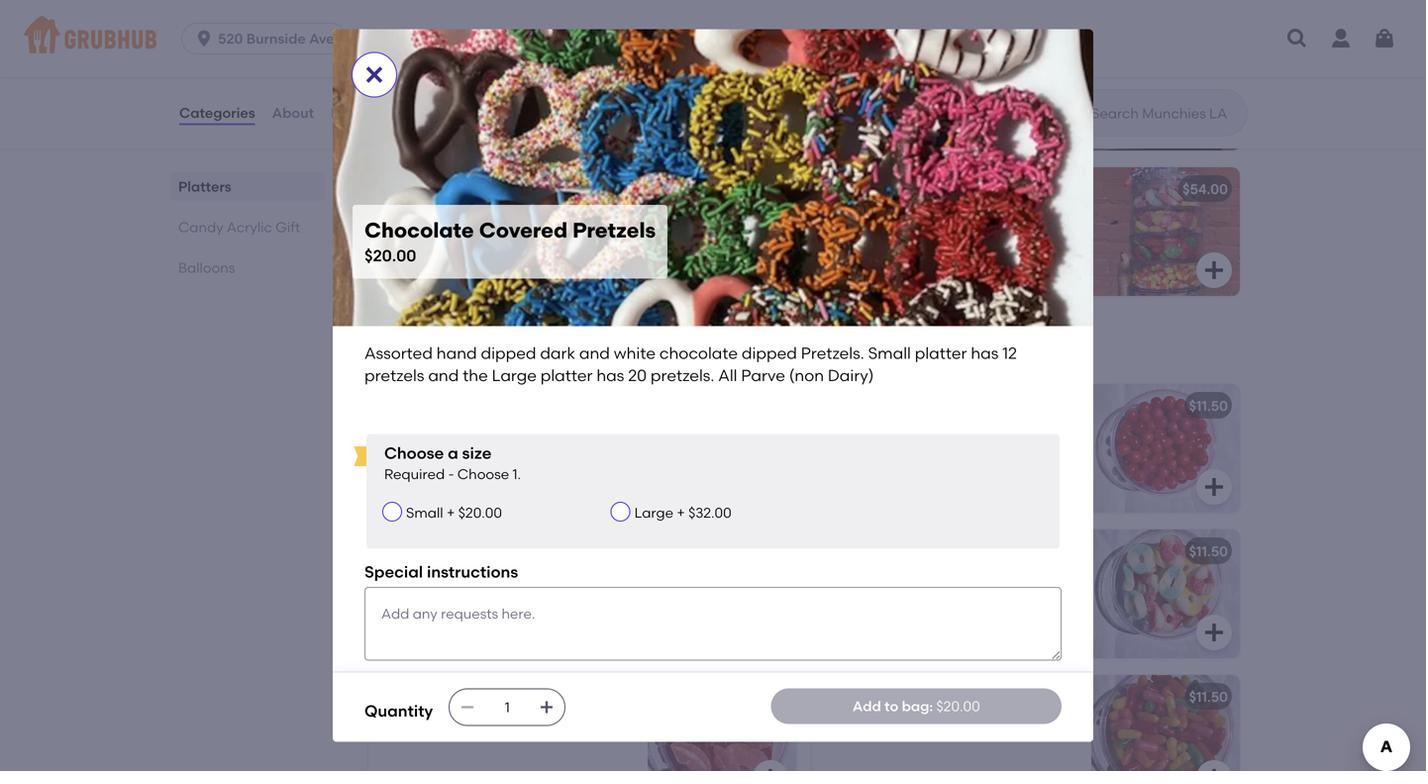 Task type: locate. For each thing, give the bounding box(es) containing it.
0 horizontal spatial white
[[380, 229, 417, 246]]

single for mike & ike, single 8 oz.
[[900, 689, 942, 706]]

1 vertical spatial 12
[[1003, 344, 1018, 363]]

1 vertical spatial parve
[[741, 366, 786, 385]]

acrylic
[[943, 209, 988, 225]]

hand
[[443, 209, 478, 225], [437, 344, 477, 363]]

1 vertical spatial pretzels.
[[801, 344, 865, 363]]

single for gummy cola bottles, single 8 oz.
[[527, 543, 569, 560]]

mike & ike, single 8 oz. image
[[1092, 675, 1240, 772]]

ike,
[[873, 689, 897, 706]]

0 vertical spatial acrylic
[[938, 181, 985, 197]]

0 vertical spatial assorted hand dipped dark and white chocolate dipped pretzels. small platter has 12 pretzels and the large platter has 20 pretzels. all parve (non dairy)
[[380, 209, 621, 306]]

a inside choose a size required - choose 1.
[[448, 444, 459, 463]]

1 vertical spatial small
[[868, 344, 911, 363]]

1 horizontal spatial choose
[[458, 466, 509, 483]]

blue raspberry sour bites, single 8 oz. image
[[648, 384, 797, 513]]

gimme 5 candy acrylic
[[824, 181, 985, 197]]

8 right bag:
[[945, 689, 954, 706]]

a left "girl"
[[848, 35, 857, 52]]

white
[[380, 229, 417, 246], [614, 344, 656, 363]]

+ left "girl"
[[780, 35, 788, 52]]

5 inside 5 assorted candy acrylic cylinders filled with candies and gummies and wrapped in a stack like a giant candy.
[[824, 209, 833, 225]]

cylinders
[[992, 209, 1051, 225]]

reviews button
[[330, 77, 387, 149]]

8 right bottles,
[[572, 543, 581, 560]]

1 vertical spatial dairy)
[[828, 366, 874, 385]]

$11.50
[[1190, 398, 1229, 414], [746, 543, 785, 560], [1190, 543, 1229, 560], [746, 689, 785, 706], [1190, 689, 1229, 706]]

pretzels.
[[543, 229, 598, 246], [801, 344, 865, 363]]

gift
[[276, 219, 301, 236], [518, 338, 557, 363]]

1 vertical spatial white
[[614, 344, 656, 363]]

assorted
[[380, 209, 440, 225], [365, 344, 433, 363]]

$20.00 inside the chocolate covered pretzels $20.00
[[365, 246, 417, 265]]

0 vertical spatial large
[[380, 269, 419, 286]]

5 up 'filled'
[[824, 209, 833, 225]]

categories button
[[178, 77, 256, 149]]

gimme
[[824, 181, 874, 197]]

(non
[[422, 289, 453, 306], [789, 366, 824, 385]]

girl
[[860, 35, 884, 52]]

$11.50 for mike & ike, single 8 oz.
[[1190, 689, 1229, 706]]

1 horizontal spatial pretzels
[[573, 218, 656, 243]]

0 horizontal spatial parve
[[380, 289, 419, 306]]

gummy cola bottles, single 8 oz.
[[380, 543, 603, 560]]

a up '-'
[[448, 444, 459, 463]]

chocolate covered pretzels image
[[648, 167, 797, 296]]

it's a girl candy platter (pink) button
[[812, 22, 1240, 150]]

candies
[[891, 229, 944, 246]]

pretzels for chocolate covered pretzels $20.00
[[573, 218, 656, 243]]

gummy for gummy cola bottles, single 8 oz.
[[380, 543, 434, 560]]

giant
[[994, 249, 1029, 266]]

0 horizontal spatial choose
[[384, 444, 444, 463]]

+ for small
[[447, 505, 455, 522]]

1 it's from the left
[[380, 35, 400, 52]]

1 horizontal spatial all
[[719, 366, 738, 385]]

choose up required
[[384, 444, 444, 463]]

0 horizontal spatial it's
[[380, 35, 400, 52]]

&
[[859, 689, 870, 706]]

svg image inside 520 burnside ave button
[[194, 29, 214, 49]]

chocolate down reviews button
[[380, 181, 452, 197]]

1 vertical spatial acrylic
[[227, 219, 272, 236]]

chocolate inside the chocolate covered pretzels $20.00
[[365, 218, 474, 243]]

0 horizontal spatial pretzels
[[365, 366, 425, 385]]

+ up cola
[[447, 505, 455, 522]]

instructions
[[427, 563, 518, 582]]

chocolate for chocolate covered pretzels $20.00
[[365, 218, 474, 243]]

1 horizontal spatial (non
[[789, 366, 824, 385]]

2 horizontal spatial acrylic
[[938, 181, 985, 197]]

dairy) down candy.
[[828, 366, 874, 385]]

has
[[470, 249, 494, 266], [471, 269, 496, 286], [971, 344, 999, 363], [597, 366, 625, 385]]

candy
[[445, 35, 490, 52], [888, 35, 933, 52], [889, 181, 934, 197], [178, 219, 223, 236], [365, 338, 434, 363]]

5 assorted candy acrylic cylinders filled with candies and gummies and wrapped in a stack like a giant candy.
[[824, 209, 1070, 286]]

gummy rings, single 8 oz. image
[[1092, 530, 1240, 659]]

chocolate down chocolate covered pretzels
[[365, 218, 474, 243]]

gummy sour lips, single 8 oz. image
[[648, 675, 797, 772]]

0 vertical spatial gift
[[276, 219, 301, 236]]

520
[[218, 30, 243, 47]]

platter
[[421, 249, 466, 266], [423, 269, 468, 286], [915, 344, 967, 363], [541, 366, 593, 385]]

0 vertical spatial (non
[[422, 289, 453, 306]]

dairy)
[[456, 289, 496, 306], [828, 366, 874, 385]]

oz. for gummy sour lips, single 8 oz.
[[562, 689, 581, 706]]

gummy left sour
[[380, 689, 434, 706]]

0 vertical spatial covered
[[456, 181, 514, 197]]

single
[[527, 543, 569, 560], [925, 543, 967, 560], [506, 689, 547, 706], [900, 689, 942, 706]]

$33.00
[[735, 35, 780, 52]]

single right bottles,
[[527, 543, 569, 560]]

dairy) down the chocolate covered pretzels $20.00
[[456, 289, 496, 306]]

+ for $33.00
[[780, 35, 788, 52]]

pretzels
[[513, 249, 565, 266], [365, 366, 425, 385]]

1 horizontal spatial pretzels.
[[651, 366, 715, 385]]

candy
[[898, 209, 940, 225]]

chocolate
[[380, 181, 452, 197], [365, 218, 474, 243]]

1 vertical spatial all
[[719, 366, 738, 385]]

20
[[499, 269, 515, 286], [628, 366, 647, 385]]

it's a boy candy platter (blue)
[[380, 35, 589, 52]]

a for girl
[[848, 35, 857, 52]]

platter
[[494, 35, 540, 52], [936, 35, 983, 52]]

$11.50 button
[[812, 384, 1240, 513]]

pretzels inside the chocolate covered pretzels $20.00
[[573, 218, 656, 243]]

1 platter from the left
[[494, 35, 540, 52]]

0 horizontal spatial 12
[[497, 249, 510, 266]]

it's left "girl"
[[824, 35, 844, 52]]

a for size
[[448, 444, 459, 463]]

0 vertical spatial dairy)
[[456, 289, 496, 306]]

1 horizontal spatial it's
[[824, 35, 844, 52]]

gummy left rings,
[[824, 543, 878, 560]]

oz. for mike & ike, single 8 oz.
[[957, 689, 976, 706]]

platter inside button
[[936, 35, 983, 52]]

and
[[567, 209, 594, 225], [948, 229, 975, 246], [1043, 229, 1070, 246], [569, 249, 595, 266], [579, 344, 610, 363], [428, 366, 459, 385]]

a inside button
[[848, 35, 857, 52]]

1 vertical spatial the
[[463, 366, 488, 385]]

1 horizontal spatial pretzels.
[[801, 344, 865, 363]]

platter for (pink)
[[936, 35, 983, 52]]

1 horizontal spatial pretzels
[[513, 249, 565, 266]]

1 horizontal spatial white
[[614, 344, 656, 363]]

1 vertical spatial assorted
[[365, 344, 433, 363]]

1 vertical spatial covered
[[479, 218, 568, 243]]

pretzels
[[517, 181, 570, 197], [573, 218, 656, 243]]

$20.00
[[735, 181, 780, 197], [365, 246, 417, 265], [458, 505, 502, 522], [937, 699, 981, 715]]

2 horizontal spatial large
[[635, 505, 674, 522]]

-
[[448, 466, 454, 483]]

1 horizontal spatial parve
[[741, 366, 786, 385]]

1 vertical spatial pretzels
[[573, 218, 656, 243]]

12 down chocolate covered pretzels
[[497, 249, 510, 266]]

dipped
[[482, 209, 530, 225], [492, 229, 540, 246], [481, 344, 536, 363], [742, 344, 797, 363]]

0 horizontal spatial 5
[[824, 209, 833, 225]]

chocolate
[[420, 229, 488, 246], [660, 344, 738, 363]]

large + $32.00
[[635, 505, 732, 522]]

0 vertical spatial pretzels
[[517, 181, 570, 197]]

Special instructions text field
[[365, 588, 1062, 662]]

a left boy
[[404, 35, 413, 52]]

all
[[577, 269, 594, 286], [719, 366, 738, 385]]

a
[[404, 35, 413, 52], [848, 35, 857, 52], [904, 249, 913, 266], [981, 249, 990, 266], [448, 444, 459, 463]]

$11.50 for gummy cola bottles, single 8 oz.
[[746, 543, 785, 560]]

520 burnside ave button
[[181, 23, 355, 54]]

1 horizontal spatial the
[[599, 249, 621, 266]]

candy acrylic gift
[[178, 219, 301, 236], [365, 338, 557, 363]]

choose down size
[[458, 466, 509, 483]]

gummy sour lips, single 8 oz.
[[380, 689, 581, 706]]

covered up the chocolate covered pretzels $20.00
[[456, 181, 514, 197]]

burnside
[[246, 30, 306, 47]]

platter left '(blue)'
[[494, 35, 540, 52]]

candy inside button
[[888, 35, 933, 52]]

0 horizontal spatial platter
[[494, 35, 540, 52]]

0 vertical spatial all
[[577, 269, 594, 286]]

5
[[877, 181, 885, 197], [824, 209, 833, 225]]

covered
[[456, 181, 514, 197], [479, 218, 568, 243]]

it's
[[380, 35, 400, 52], [824, 35, 844, 52]]

candy.
[[824, 269, 869, 286]]

0 horizontal spatial large
[[380, 269, 419, 286]]

1 horizontal spatial gift
[[518, 338, 557, 363]]

it's inside 'it's a girl candy platter (pink)' button
[[824, 35, 844, 52]]

1 horizontal spatial chocolate
[[660, 344, 738, 363]]

$11.50 for gummy sour lips, single 8 oz.
[[746, 689, 785, 706]]

2 vertical spatial acrylic
[[439, 338, 513, 363]]

single right lips,
[[506, 689, 547, 706]]

chocolate down chocolate covered pretzels
[[420, 229, 488, 246]]

0 vertical spatial small
[[380, 249, 418, 266]]

with
[[860, 229, 888, 246]]

0 horizontal spatial pretzels
[[517, 181, 570, 197]]

0 vertical spatial chocolate
[[380, 181, 452, 197]]

1 vertical spatial pretzels.
[[651, 366, 715, 385]]

8 right input item quantity "number field"
[[551, 689, 559, 706]]

0 vertical spatial pretzels.
[[543, 229, 598, 246]]

covered down chocolate covered pretzels
[[479, 218, 568, 243]]

12 down giant
[[1003, 344, 1018, 363]]

1 vertical spatial candy acrylic gift
[[365, 338, 557, 363]]

+ left $32.00
[[677, 505, 685, 522]]

8 for mike & ike, single 8 oz.
[[945, 689, 954, 706]]

0 vertical spatial choose
[[384, 444, 444, 463]]

1 vertical spatial large
[[492, 366, 537, 385]]

oz. right bag:
[[957, 689, 976, 706]]

1 vertical spatial chocolate
[[365, 218, 474, 243]]

assorted
[[836, 209, 895, 225]]

platter left (pink)
[[936, 35, 983, 52]]

2 platter from the left
[[936, 35, 983, 52]]

assorted hand dipped dark and white chocolate dipped pretzels. small platter has 12 pretzels and the large platter has 20 pretzels. all parve (non dairy)
[[380, 209, 621, 306], [365, 344, 1021, 385]]

oz.
[[584, 543, 603, 560], [982, 543, 1001, 560], [562, 689, 581, 706], [957, 689, 976, 706]]

5 right gimme at the top right of page
[[877, 181, 885, 197]]

choose a size required - choose 1.
[[384, 444, 521, 483]]

required
[[384, 466, 445, 483]]

2 vertical spatial large
[[635, 505, 674, 522]]

quantity
[[365, 702, 433, 721]]

choose
[[384, 444, 444, 463], [458, 466, 509, 483]]

1 vertical spatial 5
[[824, 209, 833, 225]]

it's a boy candy platter (blue) image
[[648, 22, 797, 150]]

bottles,
[[473, 543, 524, 560]]

0 vertical spatial chocolate
[[420, 229, 488, 246]]

12
[[497, 249, 510, 266], [1003, 344, 1018, 363]]

0 horizontal spatial acrylic
[[227, 219, 272, 236]]

reviews
[[331, 104, 386, 121]]

mike
[[824, 689, 856, 706]]

0 horizontal spatial candy acrylic gift
[[178, 219, 301, 236]]

parve
[[380, 289, 419, 306], [741, 366, 786, 385]]

it's a girl candy platter (pink)
[[824, 35, 1030, 52]]

+
[[780, 35, 788, 52], [780, 181, 788, 197], [447, 505, 455, 522], [677, 505, 685, 522]]

0 vertical spatial candy acrylic gift
[[178, 219, 301, 236]]

size
[[462, 444, 492, 463]]

1 horizontal spatial 5
[[877, 181, 885, 197]]

0 horizontal spatial (non
[[422, 289, 453, 306]]

0 vertical spatial 20
[[499, 269, 515, 286]]

chocolate covered pretzels
[[380, 181, 570, 197]]

acrylic
[[938, 181, 985, 197], [227, 219, 272, 236], [439, 338, 513, 363]]

platters
[[178, 178, 231, 195]]

0 horizontal spatial 20
[[499, 269, 515, 286]]

0 vertical spatial the
[[599, 249, 621, 266]]

0 vertical spatial 5
[[877, 181, 885, 197]]

rings,
[[881, 543, 922, 560]]

1 vertical spatial choose
[[458, 466, 509, 483]]

0 horizontal spatial pretzels.
[[519, 269, 574, 286]]

gummy up special
[[380, 543, 434, 560]]

+ left gimme at the top right of page
[[780, 181, 788, 197]]

it's a girl candy platter (pink) image
[[1092, 22, 1240, 150]]

large
[[380, 269, 419, 286], [492, 366, 537, 385], [635, 505, 674, 522]]

0 horizontal spatial all
[[577, 269, 594, 286]]

1 horizontal spatial dairy)
[[828, 366, 874, 385]]

1 horizontal spatial candy acrylic gift
[[365, 338, 557, 363]]

1 horizontal spatial platter
[[936, 35, 983, 52]]

oz. right input item quantity "number field"
[[562, 689, 581, 706]]

single right to
[[900, 689, 942, 706]]

add
[[853, 699, 882, 715]]

oz. right bottles,
[[584, 543, 603, 560]]

0 horizontal spatial chocolate
[[420, 229, 488, 246]]

1 vertical spatial gift
[[518, 338, 557, 363]]

svg image
[[1373, 27, 1397, 51], [363, 63, 386, 87], [1203, 475, 1227, 499], [1203, 621, 1227, 645], [539, 700, 555, 716], [759, 767, 783, 772], [1203, 767, 1227, 772]]

gummy for gummy sour lips, single 8 oz.
[[380, 689, 434, 706]]

covered inside the chocolate covered pretzels $20.00
[[479, 218, 568, 243]]

0 vertical spatial assorted
[[380, 209, 440, 225]]

1 vertical spatial 20
[[628, 366, 647, 385]]

0 vertical spatial pretzels
[[513, 249, 565, 266]]

chocolate up blue raspberry sour bites, single 8 oz. image
[[660, 344, 738, 363]]

svg image
[[1286, 27, 1310, 51], [194, 29, 214, 49], [1203, 258, 1227, 282], [460, 700, 476, 716]]

it's left boy
[[380, 35, 400, 52]]

2 it's from the left
[[824, 35, 844, 52]]



Task type: vqa. For each thing, say whether or not it's contained in the screenshot.
Invite friends and order together
no



Task type: describe. For each thing, give the bounding box(es) containing it.
+ for $20.00
[[780, 181, 788, 197]]

1 horizontal spatial acrylic
[[439, 338, 513, 363]]

0 vertical spatial white
[[380, 229, 417, 246]]

special instructions
[[365, 563, 518, 582]]

0 vertical spatial 12
[[497, 249, 510, 266]]

1 vertical spatial hand
[[437, 344, 477, 363]]

svg image inside main navigation navigation
[[1373, 27, 1397, 51]]

oz. right rings,
[[982, 543, 1001, 560]]

0 vertical spatial parve
[[380, 289, 419, 306]]

0 horizontal spatial pretzels.
[[543, 229, 598, 246]]

add to bag: $20.00
[[853, 699, 981, 715]]

(blue)
[[543, 35, 589, 52]]

Search Munchies LA search field
[[1090, 104, 1241, 123]]

bag:
[[902, 699, 933, 715]]

gummy cola bottles, single 8 oz. image
[[648, 530, 797, 659]]

$11.50 inside "button"
[[1190, 398, 1229, 414]]

gimme 5 candy acrylic image
[[1092, 167, 1240, 296]]

0 vertical spatial hand
[[443, 209, 478, 225]]

520 burnside ave
[[218, 30, 335, 47]]

small + $20.00
[[406, 505, 502, 522]]

0 horizontal spatial the
[[463, 366, 488, 385]]

Input item quantity number field
[[486, 690, 529, 726]]

ave
[[309, 30, 335, 47]]

single for gummy sour lips, single 8 oz.
[[506, 689, 547, 706]]

1 vertical spatial dark
[[540, 344, 576, 363]]

2 vertical spatial small
[[406, 505, 443, 522]]

0 vertical spatial dark
[[533, 209, 564, 225]]

to
[[885, 699, 899, 715]]

cherry balls, single 8 oz. image
[[1092, 384, 1240, 513]]

1 vertical spatial (non
[[789, 366, 824, 385]]

covered for chocolate covered pretzels $20.00
[[479, 218, 568, 243]]

wrapped
[[824, 249, 885, 266]]

like
[[956, 249, 978, 266]]

main navigation navigation
[[0, 0, 1427, 77]]

mike & ike, single 8 oz.
[[824, 689, 976, 706]]

search icon image
[[1060, 101, 1084, 125]]

1 vertical spatial chocolate
[[660, 344, 738, 363]]

1 horizontal spatial 12
[[1003, 344, 1018, 363]]

platter for (blue)
[[494, 35, 540, 52]]

a right in
[[904, 249, 913, 266]]

it's for it's a boy candy platter (blue)
[[380, 35, 400, 52]]

0 vertical spatial pretzels.
[[519, 269, 574, 286]]

1 vertical spatial assorted hand dipped dark and white chocolate dipped pretzels. small platter has 12 pretzels and the large platter has 20 pretzels. all parve (non dairy)
[[365, 344, 1021, 385]]

oz. for gummy cola bottles, single 8 oz.
[[584, 543, 603, 560]]

8 right rings,
[[970, 543, 979, 560]]

1 horizontal spatial large
[[492, 366, 537, 385]]

gummy for gummy rings, single 8 oz.
[[824, 543, 878, 560]]

$32.00
[[689, 505, 732, 522]]

(pink)
[[986, 35, 1030, 52]]

chocolate covered pretzels $20.00
[[365, 218, 656, 265]]

1 vertical spatial pretzels
[[365, 366, 425, 385]]

1.
[[513, 466, 521, 483]]

gummy rings, single 8 oz.
[[824, 543, 1001, 560]]

in
[[889, 249, 900, 266]]

single right rings,
[[925, 543, 967, 560]]

1 horizontal spatial 20
[[628, 366, 647, 385]]

8 for gummy sour lips, single 8 oz.
[[551, 689, 559, 706]]

about
[[272, 104, 314, 121]]

cola
[[437, 543, 470, 560]]

pretzels for chocolate covered pretzels
[[517, 181, 570, 197]]

stack
[[916, 249, 953, 266]]

0 horizontal spatial gift
[[276, 219, 301, 236]]

about button
[[271, 77, 315, 149]]

$20.00 +
[[735, 181, 788, 197]]

sour
[[437, 689, 468, 706]]

categories
[[179, 104, 255, 121]]

a right like in the top of the page
[[981, 249, 990, 266]]

boy
[[416, 35, 442, 52]]

chocolate for chocolate covered pretzels
[[380, 181, 452, 197]]

balloons
[[178, 260, 235, 276]]

filled
[[824, 229, 856, 246]]

lips,
[[471, 689, 502, 706]]

+ for large
[[677, 505, 685, 522]]

it's for it's a girl candy platter (pink)
[[824, 35, 844, 52]]

8 for gummy cola bottles, single 8 oz.
[[572, 543, 581, 560]]

covered for chocolate covered pretzels
[[456, 181, 514, 197]]

0 horizontal spatial dairy)
[[456, 289, 496, 306]]

a for boy
[[404, 35, 413, 52]]

gummies
[[978, 229, 1040, 246]]

special
[[365, 563, 423, 582]]

$54.00
[[1183, 181, 1229, 197]]

$33.00 +
[[735, 35, 788, 52]]



